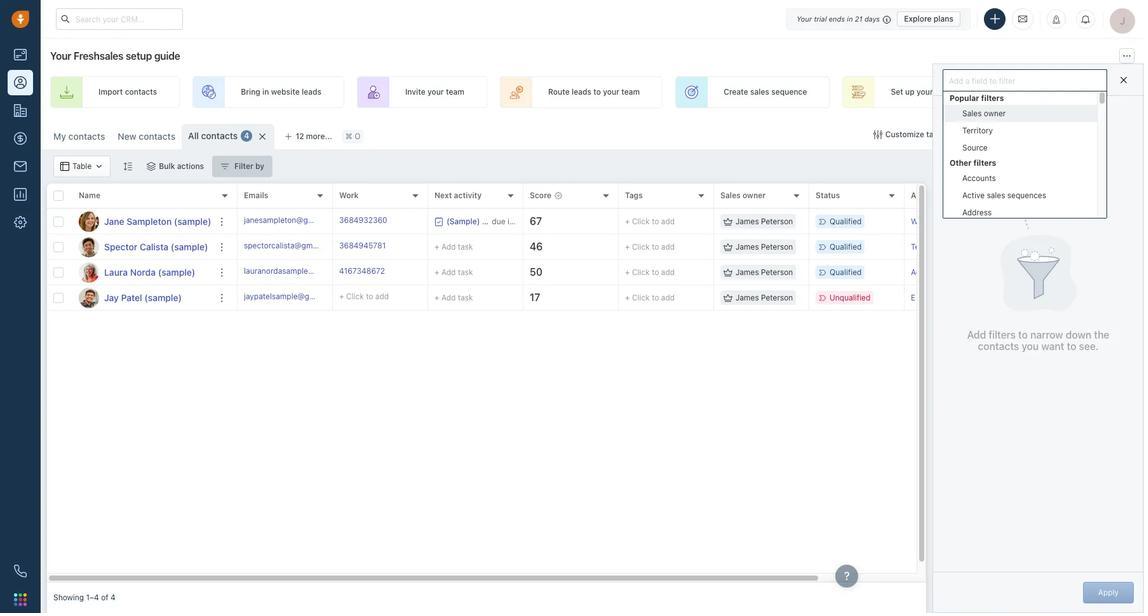 Task type: describe. For each thing, give the bounding box(es) containing it.
techcave
[[911, 242, 945, 252]]

of
[[101, 593, 108, 603]]

list box containing popular filters
[[943, 91, 1107, 613]]

sampleton
[[127, 216, 172, 227]]

21
[[855, 14, 863, 23]]

inc
[[933, 267, 944, 277]]

jay patel (sample) link
[[104, 291, 182, 304]]

ends
[[829, 14, 845, 23]]

add a field to filter button
[[943, 69, 1107, 91]]

janesampleton@gmail.com link
[[244, 215, 340, 228]]

new contacts
[[118, 131, 175, 142]]

owner inside sales owner "option"
[[984, 108, 1006, 118]]

leads inside bring in website leads link
[[302, 87, 321, 97]]

table
[[72, 162, 92, 171]]

website
[[271, 87, 300, 97]]

set
[[891, 87, 903, 97]]

row group containing jane sampleton (sample)
[[47, 209, 238, 311]]

calista
[[140, 241, 168, 252]]

17
[[530, 292, 540, 303]]

down
[[1066, 329, 1092, 341]]

group for popular filters
[[944, 105, 1097, 156]]

jaypatelsample@gmail.com + click to add
[[244, 292, 389, 301]]

import contacts link
[[50, 76, 180, 108]]

work
[[339, 191, 359, 200]]

by
[[255, 161, 264, 171]]

jaypatelsample@gmail.com link
[[244, 291, 342, 304]]

accounts option
[[944, 169, 1097, 186]]

next
[[435, 191, 452, 200]]

the
[[1094, 329, 1110, 341]]

add deal link
[[1021, 76, 1124, 108]]

active
[[963, 190, 985, 200]]

accounts inside option
[[963, 173, 996, 183]]

1 horizontal spatial in
[[847, 14, 853, 23]]

add inside add filters to narrow down the contacts you want to see.
[[967, 329, 986, 341]]

e corp (sample) link
[[911, 293, 969, 302]]

row group containing 67
[[238, 209, 1026, 311]]

sales inside 'grid'
[[721, 191, 741, 200]]

freshsales
[[74, 50, 123, 62]]

spectorcalista@gmail.com
[[244, 241, 338, 250]]

create sales sequence link
[[676, 76, 830, 108]]

qualified for 67
[[830, 217, 862, 226]]

import contacts for import contacts button
[[977, 130, 1035, 139]]

your freshsales setup guide
[[50, 50, 180, 62]]

territory option
[[944, 122, 1097, 139]]

james peterson for 46
[[736, 242, 793, 252]]

3 your from the left
[[917, 87, 933, 97]]

contacts inside button
[[1003, 130, 1035, 139]]

3684945781
[[339, 241, 386, 250]]

next activity
[[435, 191, 482, 200]]

all contacts link
[[188, 130, 238, 142]]

+ add task for 46
[[435, 242, 473, 251]]

sales inside "option"
[[963, 108, 982, 118]]

style_myh0__igzzd8unmi image
[[123, 162, 132, 171]]

plans
[[934, 14, 954, 23]]

see.
[[1079, 341, 1099, 352]]

route
[[548, 87, 570, 97]]

jane sampleton (sample)
[[104, 216, 211, 227]]

new
[[118, 131, 136, 142]]

freshworks switcher image
[[14, 593, 27, 606]]

source
[[963, 143, 988, 152]]

showing 1–4 of 4
[[53, 593, 115, 603]]

you
[[1022, 341, 1039, 352]]

+ click to add for 46
[[625, 242, 675, 252]]

route leads to your team link
[[500, 76, 663, 108]]

tags
[[625, 191, 643, 200]]

s image
[[79, 237, 99, 257]]

your trial ends in 21 days
[[797, 14, 880, 23]]

sales owner option
[[944, 105, 1097, 122]]

j image for jane sampleton (sample)
[[79, 211, 99, 232]]

up
[[905, 87, 915, 97]]

acme inc (sample) link
[[911, 267, 978, 277]]

container_wx8msf4aqz5i3rn1 image inside the customize table button
[[873, 130, 882, 139]]

filters for other
[[974, 158, 997, 167]]

phone element
[[8, 559, 33, 584]]

click for 50
[[632, 267, 650, 277]]

press space to select this row. row containing 50
[[238, 260, 1026, 285]]

peterson for 67
[[761, 217, 793, 226]]

status
[[816, 191, 840, 200]]

contacts inside add filters to narrow down the contacts you want to see.
[[978, 341, 1019, 352]]

⌘
[[346, 132, 353, 141]]

janesampleton@gmail.com
[[244, 215, 340, 225]]

my contacts
[[53, 131, 105, 142]]

1 vertical spatial 4
[[111, 593, 115, 603]]

spectorcalista@gmail.com link
[[244, 240, 338, 254]]

james peterson for 17
[[736, 293, 793, 302]]

+ click to add for 67
[[625, 217, 675, 226]]

accounts inside 'grid'
[[911, 191, 946, 200]]

(sample) down active
[[952, 217, 983, 226]]

j image for jay patel (sample)
[[79, 288, 99, 308]]

qualified for 46
[[830, 242, 862, 252]]

jane sampleton (sample) link
[[104, 215, 211, 228]]

bulk actions button
[[139, 156, 212, 177]]

address
[[963, 207, 992, 217]]

acme inc (sample)
[[911, 267, 978, 277]]

contacts right my
[[68, 131, 105, 142]]

team inside invite your team link
[[446, 87, 464, 97]]

contacts right all
[[201, 130, 238, 141]]

bring in website leads
[[241, 87, 321, 97]]

1–4
[[86, 593, 99, 603]]

owner inside 'grid'
[[743, 191, 766, 200]]

+ click to add for 50
[[625, 267, 675, 277]]

showing
[[53, 593, 84, 603]]

explore plans
[[904, 14, 954, 23]]

explore plans link
[[897, 11, 961, 26]]

0 horizontal spatial in
[[262, 87, 269, 97]]

add inside "link"
[[1069, 87, 1084, 97]]

other filters
[[950, 158, 997, 167]]

sales for active
[[987, 190, 1005, 200]]

67
[[530, 215, 542, 227]]

add filters to narrow down the contacts you want to see.
[[967, 329, 1110, 352]]

(sample) for jane sampleton (sample)
[[174, 216, 211, 227]]

container_wx8msf4aqz5i3rn1 image for 50
[[724, 268, 733, 277]]

3684945781 link
[[339, 240, 386, 254]]

1 horizontal spatial sales
[[935, 87, 954, 97]]

unqualified
[[830, 293, 871, 302]]

days
[[865, 14, 880, 23]]

active sales sequences
[[963, 190, 1046, 200]]

add a field to filter
[[950, 75, 1016, 84]]

phone image
[[14, 565, 27, 578]]

task for 50
[[458, 267, 473, 277]]

filter
[[235, 161, 253, 171]]

Search your CRM... text field
[[56, 8, 183, 30]]

peterson for 46
[[761, 242, 793, 252]]

(sample) for spector calista (sample)
[[171, 241, 208, 252]]

lauranordasample@gmail.com link
[[244, 266, 352, 279]]

popular filters
[[950, 93, 1004, 103]]

(sample) for jay patel (sample)
[[144, 292, 182, 303]]

container_wx8msf4aqz5i3rn1 image inside bulk actions button
[[147, 162, 156, 171]]

all
[[188, 130, 199, 141]]

laura norda (sample) link
[[104, 266, 195, 279]]

press space to select this row. row containing 17
[[238, 285, 1026, 311]]

corp
[[918, 293, 935, 302]]

46
[[530, 241, 543, 252]]

import for import contacts link
[[98, 87, 123, 97]]

import contacts for import contacts link
[[98, 87, 157, 97]]

name column header
[[72, 184, 238, 209]]

3684932360
[[339, 215, 387, 225]]

activity
[[454, 191, 482, 200]]

send email image
[[1019, 14, 1027, 24]]



Task type: vqa. For each thing, say whether or not it's contained in the screenshot.
"Source"
yes



Task type: locate. For each thing, give the bounding box(es) containing it.
james for 50
[[736, 267, 759, 277]]

press space to select this row. row containing laura norda (sample)
[[47, 260, 238, 285]]

+
[[625, 217, 630, 226], [435, 242, 439, 251], [625, 242, 630, 252], [435, 267, 439, 277], [625, 267, 630, 277], [339, 292, 344, 301], [435, 293, 439, 302], [625, 293, 630, 302]]

popular
[[950, 93, 979, 103]]

(sample) right calista
[[171, 241, 208, 252]]

to inside add a field to filter dropdown button
[[990, 75, 998, 84]]

source option
[[944, 139, 1097, 156]]

press space to select this row. row containing spector calista (sample)
[[47, 234, 238, 260]]

12 more... button
[[278, 128, 339, 146]]

1 vertical spatial your
[[50, 50, 71, 62]]

guide
[[154, 50, 180, 62]]

filters for add
[[989, 329, 1016, 341]]

contacts left you
[[978, 341, 1019, 352]]

sales for create
[[750, 87, 769, 97]]

score
[[530, 191, 552, 200]]

container_wx8msf4aqz5i3rn1 image for 46
[[724, 242, 733, 251]]

4167348672 link
[[339, 266, 385, 279]]

0 horizontal spatial import
[[98, 87, 123, 97]]

0 vertical spatial accounts
[[963, 173, 996, 183]]

50
[[530, 266, 543, 278]]

customize table button
[[865, 124, 953, 146]]

filter by
[[235, 161, 264, 171]]

team inside route leads to your team link
[[622, 87, 640, 97]]

group containing sales owner
[[944, 105, 1097, 156]]

option
[[944, 91, 1097, 156], [944, 156, 1097, 613]]

add inside dropdown button
[[950, 75, 964, 84]]

(sample)
[[174, 216, 211, 227], [952, 217, 983, 226], [171, 241, 208, 252], [947, 242, 979, 252], [158, 267, 195, 277], [946, 267, 978, 277], [144, 292, 182, 303], [938, 293, 969, 302]]

2 group from the top
[[944, 169, 1097, 613]]

0 horizontal spatial sales owner
[[721, 191, 766, 200]]

1 team from the left
[[446, 87, 464, 97]]

4 peterson from the top
[[761, 293, 793, 302]]

1 horizontal spatial your
[[603, 87, 619, 97]]

james for 17
[[736, 293, 759, 302]]

active sales sequences option
[[944, 186, 1097, 204]]

jane
[[104, 216, 124, 227]]

techcave (sample)
[[911, 242, 979, 252]]

j image
[[79, 211, 99, 232], [79, 288, 99, 308]]

(sample) inside the jay patel (sample) link
[[144, 292, 182, 303]]

setup
[[126, 50, 152, 62]]

route leads to your team
[[548, 87, 640, 97]]

add for 50
[[661, 267, 675, 277]]

container_wx8msf4aqz5i3rn1 image for 67
[[724, 217, 733, 226]]

row group
[[47, 209, 238, 311], [238, 209, 1026, 311]]

1 task from the top
[[458, 242, 473, 251]]

to inside route leads to your team link
[[594, 87, 601, 97]]

my
[[53, 131, 66, 142]]

2 vertical spatial task
[[458, 293, 473, 302]]

1 horizontal spatial 4
[[244, 131, 249, 141]]

click for 46
[[632, 242, 650, 252]]

0 horizontal spatial your
[[50, 50, 71, 62]]

0 horizontal spatial 4
[[111, 593, 115, 603]]

1 vertical spatial import
[[977, 130, 1001, 139]]

0 vertical spatial + add task
[[435, 242, 473, 251]]

1 qualified from the top
[[830, 217, 862, 226]]

4167348672
[[339, 266, 385, 276]]

add
[[950, 75, 964, 84], [1069, 87, 1084, 97], [1087, 130, 1102, 139], [442, 242, 456, 251], [442, 267, 456, 277], [442, 293, 456, 302], [967, 329, 986, 341]]

j image left jay
[[79, 288, 99, 308]]

your right the route
[[603, 87, 619, 97]]

filters down source
[[974, 158, 997, 167]]

3 + click to add from the top
[[625, 267, 675, 277]]

sales left pipeline
[[935, 87, 954, 97]]

grid
[[47, 184, 1026, 583]]

add deal
[[1069, 87, 1102, 97]]

option containing other filters
[[944, 156, 1097, 613]]

jaypatelsample@gmail.com
[[244, 292, 342, 301]]

qualified for 50
[[830, 267, 862, 277]]

0 horizontal spatial accounts
[[911, 191, 946, 200]]

1 row group from the left
[[47, 209, 238, 311]]

bulk actions
[[159, 161, 204, 171]]

sales
[[963, 108, 982, 118], [721, 191, 741, 200]]

name
[[79, 191, 100, 200]]

(sample) inside jane sampleton (sample) "link"
[[174, 216, 211, 227]]

add for 67
[[661, 217, 675, 226]]

leads right the route
[[572, 87, 592, 97]]

invite
[[405, 87, 426, 97]]

add contact button
[[1070, 124, 1138, 146]]

2 vertical spatial filters
[[989, 329, 1016, 341]]

0 vertical spatial task
[[458, 242, 473, 251]]

e
[[911, 293, 916, 302]]

james for 46
[[736, 242, 759, 252]]

widgetz.io
[[911, 217, 950, 226]]

2 + add task from the top
[[435, 267, 473, 277]]

press space to select this row. row containing 46
[[238, 234, 1026, 260]]

create sales sequence
[[724, 87, 807, 97]]

1 peterson from the top
[[761, 217, 793, 226]]

spectorcalista@gmail.com 3684945781
[[244, 241, 386, 250]]

other
[[950, 158, 972, 167]]

3684932360 link
[[339, 215, 387, 228]]

group
[[944, 105, 1097, 156], [944, 169, 1097, 613]]

0 horizontal spatial sales
[[750, 87, 769, 97]]

0 vertical spatial qualified
[[830, 217, 862, 226]]

(sample) inside laura norda (sample) link
[[158, 267, 195, 277]]

2 vertical spatial qualified
[[830, 267, 862, 277]]

james for 67
[[736, 217, 759, 226]]

(sample) down spector calista (sample) link
[[158, 267, 195, 277]]

(sample) for laura norda (sample)
[[158, 267, 195, 277]]

all contacts 4
[[188, 130, 249, 141]]

1 vertical spatial + add task
[[435, 267, 473, 277]]

3 task from the top
[[458, 293, 473, 302]]

your right invite
[[428, 87, 444, 97]]

0 vertical spatial import contacts
[[98, 87, 157, 97]]

0 vertical spatial 4
[[244, 131, 249, 141]]

sequence
[[772, 87, 807, 97]]

2 james peterson from the top
[[736, 242, 793, 252]]

add inside button
[[1087, 130, 1102, 139]]

4 right of
[[111, 593, 115, 603]]

press space to select this row. row containing jay patel (sample)
[[47, 285, 238, 311]]

sales owner inside "option"
[[963, 108, 1006, 118]]

0 horizontal spatial sales
[[721, 191, 741, 200]]

0 vertical spatial your
[[797, 14, 812, 23]]

your right up
[[917, 87, 933, 97]]

0 horizontal spatial team
[[446, 87, 464, 97]]

2 j image from the top
[[79, 288, 99, 308]]

your left freshsales
[[50, 50, 71, 62]]

0 vertical spatial owner
[[984, 108, 1006, 118]]

2 horizontal spatial sales
[[987, 190, 1005, 200]]

0 vertical spatial import
[[98, 87, 123, 97]]

(sample) right "inc"
[[946, 267, 978, 277]]

add for 17
[[661, 293, 675, 302]]

james
[[736, 217, 759, 226], [736, 242, 759, 252], [736, 267, 759, 277], [736, 293, 759, 302]]

task for 46
[[458, 242, 473, 251]]

import contacts down "setup"
[[98, 87, 157, 97]]

list box
[[943, 91, 1107, 613]]

1 j image from the top
[[79, 211, 99, 232]]

1 vertical spatial sales owner
[[721, 191, 766, 200]]

(sample) for acme inc (sample)
[[946, 267, 978, 277]]

2 leads from the left
[[572, 87, 592, 97]]

4 + click to add from the top
[[625, 293, 675, 302]]

task for 17
[[458, 293, 473, 302]]

janesampleton@gmail.com 3684932360
[[244, 215, 387, 225]]

3 peterson from the top
[[761, 267, 793, 277]]

1 vertical spatial group
[[944, 169, 1097, 613]]

12 more...
[[296, 132, 332, 141]]

2 horizontal spatial your
[[917, 87, 933, 97]]

1 vertical spatial in
[[262, 87, 269, 97]]

1 vertical spatial j image
[[79, 288, 99, 308]]

3 james peterson from the top
[[736, 267, 793, 277]]

task
[[458, 242, 473, 251], [458, 267, 473, 277], [458, 293, 473, 302]]

1 horizontal spatial your
[[797, 14, 812, 23]]

import
[[98, 87, 123, 97], [977, 130, 1001, 139]]

+ add task for 17
[[435, 293, 473, 302]]

1 horizontal spatial leads
[[572, 87, 592, 97]]

import for import contacts button
[[977, 130, 1001, 139]]

1 + click to add from the top
[[625, 217, 675, 226]]

0 horizontal spatial your
[[428, 87, 444, 97]]

filters for popular
[[981, 93, 1004, 103]]

1 your from the left
[[428, 87, 444, 97]]

4 up filter by
[[244, 131, 249, 141]]

3 qualified from the top
[[830, 267, 862, 277]]

4 james from the top
[[736, 293, 759, 302]]

2 row group from the left
[[238, 209, 1026, 311]]

want
[[1042, 341, 1065, 352]]

0 vertical spatial in
[[847, 14, 853, 23]]

1 horizontal spatial import contacts
[[977, 130, 1035, 139]]

trial
[[814, 14, 827, 23]]

add for 46
[[661, 242, 675, 252]]

import contacts button
[[960, 124, 1042, 146]]

contacts down sales owner "option"
[[1003, 130, 1035, 139]]

2 your from the left
[[603, 87, 619, 97]]

3 + add task from the top
[[435, 293, 473, 302]]

2 vertical spatial + add task
[[435, 293, 473, 302]]

(sample) right sampleton
[[174, 216, 211, 227]]

(sample) for e corp (sample)
[[938, 293, 969, 302]]

1 vertical spatial qualified
[[830, 242, 862, 252]]

import contacts inside button
[[977, 130, 1035, 139]]

bulk
[[159, 161, 175, 171]]

press space to select this row. row containing jane sampleton (sample)
[[47, 209, 238, 234]]

import up source
[[977, 130, 1001, 139]]

1 vertical spatial accounts
[[911, 191, 946, 200]]

grid containing 67
[[47, 184, 1026, 583]]

3 james from the top
[[736, 267, 759, 277]]

1 horizontal spatial sales owner
[[963, 108, 1006, 118]]

1 horizontal spatial team
[[622, 87, 640, 97]]

more...
[[306, 132, 332, 141]]

owner
[[984, 108, 1006, 118], [743, 191, 766, 200]]

0 horizontal spatial owner
[[743, 191, 766, 200]]

1 vertical spatial import contacts
[[977, 130, 1035, 139]]

(sample) down widgetz.io (sample)
[[947, 242, 979, 252]]

Add a field to filter search field
[[946, 72, 1104, 90]]

0 vertical spatial j image
[[79, 211, 99, 232]]

name row
[[47, 184, 238, 209]]

1 vertical spatial task
[[458, 267, 473, 277]]

4 james peterson from the top
[[736, 293, 793, 302]]

group containing accounts
[[944, 169, 1097, 613]]

import inside import contacts button
[[977, 130, 1001, 139]]

o
[[355, 132, 361, 141]]

bring
[[241, 87, 260, 97]]

qualified
[[830, 217, 862, 226], [830, 242, 862, 252], [830, 267, 862, 277]]

actions
[[177, 161, 204, 171]]

0 vertical spatial group
[[944, 105, 1097, 156]]

4
[[244, 131, 249, 141], [111, 593, 115, 603]]

2 qualified from the top
[[830, 242, 862, 252]]

click for 67
[[632, 217, 650, 226]]

1 leads from the left
[[302, 87, 321, 97]]

import down your freshsales setup guide
[[98, 87, 123, 97]]

add contact
[[1087, 130, 1132, 139]]

james peterson for 50
[[736, 267, 793, 277]]

+ add task for 50
[[435, 267, 473, 277]]

1 james from the top
[[736, 217, 759, 226]]

your for your trial ends in 21 days
[[797, 14, 812, 23]]

in right bring
[[262, 87, 269, 97]]

2 peterson from the top
[[761, 242, 793, 252]]

1 group from the top
[[944, 105, 1097, 156]]

address option
[[944, 204, 1097, 221]]

table
[[927, 130, 945, 139]]

1 vertical spatial filters
[[974, 158, 997, 167]]

1 james peterson from the top
[[736, 217, 793, 226]]

0 horizontal spatial leads
[[302, 87, 321, 97]]

filters inside add filters to narrow down the contacts you want to see.
[[989, 329, 1016, 341]]

2 task from the top
[[458, 267, 473, 277]]

widgetz.io (sample) link
[[911, 217, 983, 226]]

press space to select this row. row containing 67
[[238, 209, 1026, 234]]

sales right create
[[750, 87, 769, 97]]

leads right website
[[302, 87, 321, 97]]

leads
[[302, 87, 321, 97], [572, 87, 592, 97]]

new contacts button
[[111, 124, 182, 149], [118, 131, 175, 142]]

sales owner inside 'grid'
[[721, 191, 766, 200]]

laura norda (sample)
[[104, 267, 195, 277]]

2 team from the left
[[622, 87, 640, 97]]

james peterson for 67
[[736, 217, 793, 226]]

sales right active
[[987, 190, 1005, 200]]

leads inside route leads to your team link
[[572, 87, 592, 97]]

1 + add task from the top
[[435, 242, 473, 251]]

territory
[[963, 125, 993, 135]]

1 horizontal spatial sales
[[963, 108, 982, 118]]

0 horizontal spatial import contacts
[[98, 87, 157, 97]]

filters left you
[[989, 329, 1016, 341]]

4 inside all contacts 4
[[244, 131, 249, 141]]

+ click to add for 17
[[625, 293, 675, 302]]

+ click to add
[[625, 217, 675, 226], [625, 242, 675, 252], [625, 267, 675, 277], [625, 293, 675, 302]]

j image left jane
[[79, 211, 99, 232]]

(sample) down laura norda (sample) link
[[144, 292, 182, 303]]

1 horizontal spatial owner
[[984, 108, 1006, 118]]

accounts down other filters
[[963, 173, 996, 183]]

press space to select this row. row
[[47, 209, 238, 234], [238, 209, 1026, 234], [47, 234, 238, 260], [238, 234, 1026, 260], [47, 260, 238, 285], [238, 260, 1026, 285], [47, 285, 238, 311], [238, 285, 1026, 311]]

click for 17
[[632, 293, 650, 302]]

your for your freshsales setup guide
[[50, 50, 71, 62]]

container_wx8msf4aqz5i3rn1 image
[[147, 162, 156, 171], [221, 162, 229, 171], [724, 217, 733, 226], [724, 242, 733, 251], [724, 268, 733, 277]]

import contacts down sales owner "option"
[[977, 130, 1035, 139]]

0 vertical spatial filters
[[981, 93, 1004, 103]]

1 option from the top
[[944, 91, 1097, 156]]

contacts right new
[[139, 131, 175, 142]]

0 vertical spatial sales
[[963, 108, 982, 118]]

sequences
[[1008, 190, 1046, 200]]

widgetz.io (sample)
[[911, 217, 983, 226]]

(sample) inside spector calista (sample) link
[[171, 241, 208, 252]]

field
[[973, 75, 988, 84]]

jay
[[104, 292, 119, 303]]

container_wx8msf4aqz5i3rn1 image inside filter by button
[[221, 162, 229, 171]]

1 vertical spatial sales
[[721, 191, 741, 200]]

filters down add a field to filter on the top
[[981, 93, 1004, 103]]

contact
[[1104, 130, 1132, 139]]

peterson for 50
[[761, 267, 793, 277]]

2 option from the top
[[944, 156, 1097, 613]]

explore
[[904, 14, 932, 23]]

option containing popular filters
[[944, 91, 1097, 156]]

contacts down "setup"
[[125, 87, 157, 97]]

2 james from the top
[[736, 242, 759, 252]]

⌘ o
[[346, 132, 361, 141]]

import inside import contacts link
[[98, 87, 123, 97]]

1 horizontal spatial accounts
[[963, 173, 996, 183]]

1 horizontal spatial import
[[977, 130, 1001, 139]]

peterson for 17
[[761, 293, 793, 302]]

your left trial
[[797, 14, 812, 23]]

1 vertical spatial owner
[[743, 191, 766, 200]]

2 + click to add from the top
[[625, 242, 675, 252]]

0 vertical spatial sales owner
[[963, 108, 1006, 118]]

customize table
[[886, 130, 945, 139]]

accounts up widgetz.io at top
[[911, 191, 946, 200]]

l image
[[79, 262, 99, 282]]

sales inside option
[[987, 190, 1005, 200]]

(sample) right corp
[[938, 293, 969, 302]]

emails
[[244, 191, 268, 200]]

container_wx8msf4aqz5i3rn1 image
[[873, 130, 882, 139], [60, 162, 69, 171], [95, 162, 104, 171], [435, 217, 444, 226], [724, 293, 733, 302]]

in left 21
[[847, 14, 853, 23]]

group for other filters
[[944, 169, 1097, 613]]

sales
[[750, 87, 769, 97], [935, 87, 954, 97], [987, 190, 1005, 200]]

narrow
[[1031, 329, 1063, 341]]



